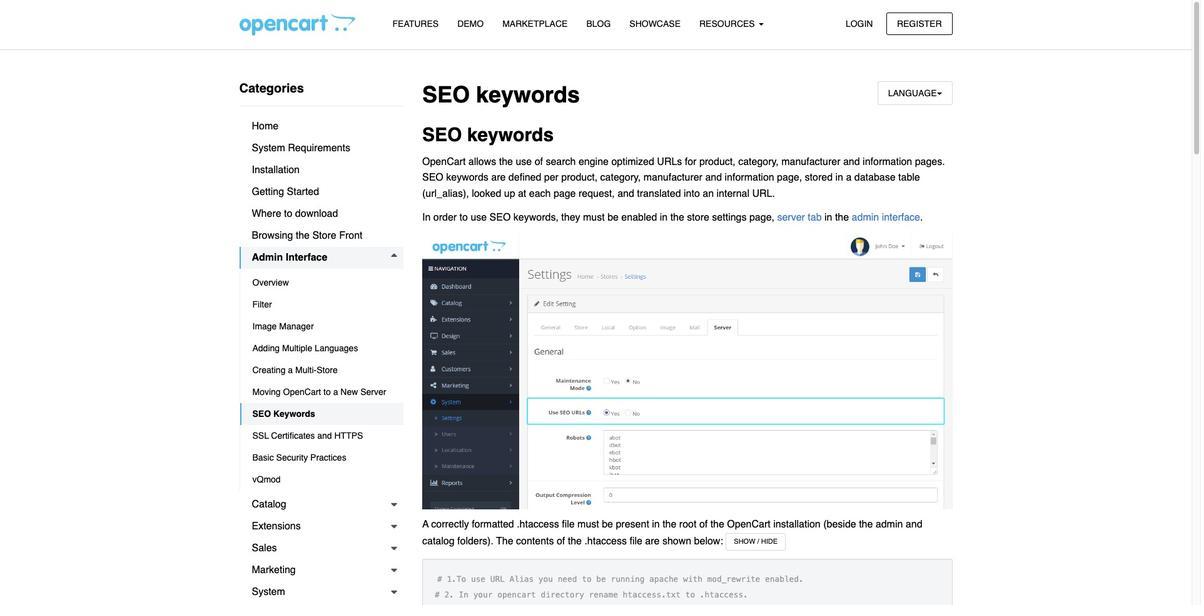 Task type: locate. For each thing, give the bounding box(es) containing it.
url.
[[753, 188, 775, 200]]

marketplace
[[503, 19, 568, 29]]

0 horizontal spatial information
[[725, 172, 775, 184]]

information up url.
[[725, 172, 775, 184]]

manufacturer
[[782, 156, 841, 168], [644, 172, 703, 184]]

1 vertical spatial are
[[646, 536, 660, 548]]

are left shown
[[646, 536, 660, 548]]

adding
[[253, 344, 280, 354]]

be
[[608, 212, 619, 223], [602, 520, 613, 531], [597, 575, 606, 584]]

2 horizontal spatial a
[[846, 172, 852, 184]]

htaccess.txt
[[623, 591, 681, 600]]

1 vertical spatial page,
[[750, 212, 775, 223]]

the up interface
[[296, 230, 310, 242]]

apache
[[650, 575, 679, 584]]

admin left interface
[[852, 212, 880, 223]]

2 seo keywords from the top
[[422, 124, 554, 146]]

1 horizontal spatial a
[[333, 387, 338, 397]]

2 horizontal spatial opencart
[[728, 520, 771, 531]]

0 vertical spatial .htaccess
[[517, 520, 559, 531]]

(url_alias),
[[422, 188, 469, 200]]

manufacturer up the stored
[[782, 156, 841, 168]]

0 vertical spatial page,
[[777, 172, 802, 184]]

basic security practices link
[[240, 448, 404, 469]]

catalog
[[252, 499, 286, 511]]

0 vertical spatial are
[[491, 172, 506, 184]]

to down with
[[686, 591, 695, 600]]

you
[[539, 575, 553, 584]]

keywords,
[[514, 212, 559, 223]]

0 horizontal spatial are
[[491, 172, 506, 184]]

moving opencart to a new server
[[253, 387, 386, 397]]

overview
[[253, 278, 289, 288]]

and
[[844, 156, 860, 168], [706, 172, 722, 184], [618, 188, 635, 200], [317, 431, 332, 441], [906, 520, 923, 531]]

.htaccess
[[517, 520, 559, 531], [585, 536, 627, 548]]

are inside opencart allows the use of search engine optimized urls for product, category, manufacturer and information pages. seo keywords are defined per product, category, manufacturer and information page, stored in a database table (url_alias), looked up at each page request, and translated into an internal url.
[[491, 172, 506, 184]]

0 vertical spatial of
[[535, 156, 543, 168]]

0 vertical spatial a
[[846, 172, 852, 184]]

product, right for
[[700, 156, 736, 168]]

categories
[[239, 81, 304, 96]]

seo keywords
[[422, 82, 580, 108], [422, 124, 554, 146]]

getting started
[[252, 187, 319, 198]]

category, down "optimized"
[[601, 172, 641, 184]]

to up # 2. in your opencart directory rename htaccess.txt to .htaccess.
[[582, 575, 592, 584]]

0 horizontal spatial manufacturer
[[644, 172, 703, 184]]

# left 2.
[[435, 591, 440, 600]]

basic security practices
[[253, 453, 347, 463]]

1 vertical spatial manufacturer
[[644, 172, 703, 184]]

multi-
[[295, 366, 317, 376]]

1 horizontal spatial manufacturer
[[782, 156, 841, 168]]

in right 2.
[[459, 591, 469, 600]]

manufacturer down urls
[[644, 172, 703, 184]]

are up the 'up'
[[491, 172, 506, 184]]

1 vertical spatial of
[[700, 520, 708, 531]]

2 vertical spatial be
[[597, 575, 606, 584]]

1 vertical spatial opencart
[[283, 387, 321, 397]]

optimized
[[612, 156, 655, 168]]

getting started link
[[239, 182, 404, 203]]

features link
[[383, 13, 448, 35]]

of up defined
[[535, 156, 543, 168]]

1 horizontal spatial are
[[646, 536, 660, 548]]

1 vertical spatial information
[[725, 172, 775, 184]]

to right where
[[284, 208, 293, 220]]

0 vertical spatial use
[[516, 156, 532, 168]]

pages.
[[915, 156, 946, 168]]

a left database
[[846, 172, 852, 184]]

must right they
[[583, 212, 605, 223]]

product,
[[700, 156, 736, 168], [562, 172, 598, 184]]

0 horizontal spatial .htaccess
[[517, 520, 559, 531]]

0 horizontal spatial product,
[[562, 172, 598, 184]]

0 vertical spatial be
[[608, 212, 619, 223]]

opencart inside a correctly formatted .htaccess file must be present in the root of the opencart installation (beside the admin and catalog folders). the contents of the .htaccess file are shown below:
[[728, 520, 771, 531]]

be left enabled
[[608, 212, 619, 223]]

of right "root" on the bottom right
[[700, 520, 708, 531]]

use down looked
[[471, 212, 487, 223]]

adding multiple languages
[[253, 344, 358, 354]]

1 vertical spatial seo keywords
[[422, 124, 554, 146]]

2 vertical spatial keywords
[[446, 172, 489, 184]]

1 vertical spatial a
[[288, 366, 293, 376]]

stored
[[805, 172, 833, 184]]

1 system from the top
[[252, 143, 285, 154]]

resources
[[700, 19, 758, 29]]

2 vertical spatial a
[[333, 387, 338, 397]]

.
[[921, 212, 923, 223]]

system for system requirements
[[252, 143, 285, 154]]

a inside opencart allows the use of search engine optimized urls for product, category, manufacturer and information pages. seo keywords are defined per product, category, manufacturer and information page, stored in a database table (url_alias), looked up at each page request, and translated into an internal url.
[[846, 172, 852, 184]]

the right 'allows'
[[499, 156, 513, 168]]

1 vertical spatial .htaccess
[[585, 536, 627, 548]]

basic
[[253, 453, 274, 463]]

catalog link
[[239, 494, 404, 516]]

admin interface link
[[239, 247, 404, 269]]

system down home
[[252, 143, 285, 154]]

# left "1.to"
[[438, 575, 442, 584]]

0 vertical spatial system
[[252, 143, 285, 154]]

0 horizontal spatial in
[[422, 212, 431, 223]]

server
[[361, 387, 386, 397]]

multiple
[[282, 344, 312, 354]]

0 horizontal spatial opencart
[[283, 387, 321, 397]]

enabled
[[622, 212, 657, 223]]

1 vertical spatial in
[[459, 591, 469, 600]]

0 vertical spatial seo keywords
[[422, 82, 580, 108]]

order
[[434, 212, 457, 223]]

1 horizontal spatial page,
[[777, 172, 802, 184]]

page, left the stored
[[777, 172, 802, 184]]

are
[[491, 172, 506, 184], [646, 536, 660, 548]]

page,
[[777, 172, 802, 184], [750, 212, 775, 223]]

opencart up (url_alias), in the top left of the page
[[422, 156, 466, 168]]

use
[[516, 156, 532, 168], [471, 212, 487, 223], [471, 575, 486, 584]]

be left present
[[602, 520, 613, 531]]

browsing the store front
[[252, 230, 363, 242]]

system setting - seo url image
[[422, 234, 953, 510]]

1 vertical spatial store
[[317, 366, 338, 376]]

the left "root" on the bottom right
[[663, 520, 677, 531]]

0 horizontal spatial page,
[[750, 212, 775, 223]]

product, down engine
[[562, 172, 598, 184]]

language button
[[878, 81, 953, 105]]

enabled.
[[765, 575, 804, 584]]

marketing
[[252, 565, 296, 576]]

1 vertical spatial system
[[252, 587, 285, 598]]

page, down url.
[[750, 212, 775, 223]]

1 horizontal spatial in
[[459, 591, 469, 600]]

opencart up show
[[728, 520, 771, 531]]

your
[[474, 591, 493, 600]]

use inside opencart allows the use of search engine optimized urls for product, category, manufacturer and information pages. seo keywords are defined per product, category, manufacturer and information page, stored in a database table (url_alias), looked up at each page request, and translated into an internal url.
[[516, 156, 532, 168]]

.htaccess up contents
[[517, 520, 559, 531]]

ssl certificates and https
[[253, 431, 363, 441]]

1 horizontal spatial .htaccess
[[585, 536, 627, 548]]

be up rename
[[597, 575, 606, 584]]

system requirements
[[252, 143, 350, 154]]

creating
[[253, 366, 286, 376]]

the right (beside
[[859, 520, 873, 531]]

store
[[687, 212, 710, 223]]

information up database
[[863, 156, 913, 168]]

2 vertical spatial of
[[557, 536, 565, 548]]

0 vertical spatial manufacturer
[[782, 156, 841, 168]]

search
[[546, 156, 576, 168]]

0 vertical spatial in
[[422, 212, 431, 223]]

browsing
[[252, 230, 293, 242]]

1 vertical spatial file
[[630, 536, 643, 548]]

in left order
[[422, 212, 431, 223]]

0 vertical spatial product,
[[700, 156, 736, 168]]

opencart down multi-
[[283, 387, 321, 397]]

demo
[[458, 19, 484, 29]]

a left multi-
[[288, 366, 293, 376]]

category, up url.
[[739, 156, 779, 168]]

1.to
[[447, 575, 466, 584]]

1 vertical spatial admin
[[876, 520, 903, 531]]

1 horizontal spatial of
[[557, 536, 565, 548]]

2 horizontal spatial of
[[700, 520, 708, 531]]

in
[[422, 212, 431, 223], [459, 591, 469, 600]]

of right contents
[[557, 536, 565, 548]]

1 vertical spatial must
[[578, 520, 599, 531]]

2 vertical spatial opencart
[[728, 520, 771, 531]]

system down marketing
[[252, 587, 285, 598]]

into
[[684, 188, 700, 200]]

.htaccess down present
[[585, 536, 627, 548]]

to left new
[[324, 387, 331, 397]]

store
[[313, 230, 337, 242], [317, 366, 338, 376]]

/
[[758, 538, 760, 546]]

marketplace link
[[493, 13, 577, 35]]

1 seo keywords from the top
[[422, 82, 580, 108]]

file up need
[[562, 520, 575, 531]]

register
[[897, 18, 942, 28]]

system
[[252, 143, 285, 154], [252, 587, 285, 598]]

1 vertical spatial product,
[[562, 172, 598, 184]]

store down where to download link
[[313, 230, 337, 242]]

show / hide button
[[726, 534, 786, 552]]

0 vertical spatial opencart
[[422, 156, 466, 168]]

1 horizontal spatial product,
[[700, 156, 736, 168]]

1 vertical spatial use
[[471, 212, 487, 223]]

1 horizontal spatial opencart
[[422, 156, 466, 168]]

keywords inside opencart allows the use of search engine optimized urls for product, category, manufacturer and information pages. seo keywords are defined per product, category, manufacturer and information page, stored in a database table (url_alias), looked up at each page request, and translated into an internal url.
[[446, 172, 489, 184]]

store down the adding multiple languages link
[[317, 366, 338, 376]]

0 vertical spatial #
[[438, 575, 442, 584]]

0 vertical spatial file
[[562, 520, 575, 531]]

getting
[[252, 187, 284, 198]]

must left present
[[578, 520, 599, 531]]

0 horizontal spatial of
[[535, 156, 543, 168]]

resources link
[[690, 13, 773, 35]]

vqmod link
[[240, 469, 404, 491]]

filter
[[253, 300, 272, 310]]

0 vertical spatial information
[[863, 156, 913, 168]]

1 vertical spatial category,
[[601, 172, 641, 184]]

2 system from the top
[[252, 587, 285, 598]]

# for # 1.to use url alias you need to be running apache with mod_rewrite enabled.
[[438, 575, 442, 584]]

with
[[683, 575, 703, 584]]

1 vertical spatial be
[[602, 520, 613, 531]]

to
[[284, 208, 293, 220], [460, 212, 468, 223], [324, 387, 331, 397], [582, 575, 592, 584], [686, 591, 695, 600]]

and inside a correctly formatted .htaccess file must be present in the root of the opencart installation (beside the admin and catalog folders). the contents of the .htaccess file are shown below:
[[906, 520, 923, 531]]

languages
[[315, 344, 358, 354]]

in right the stored
[[836, 172, 844, 184]]

the up the "below:"
[[711, 520, 725, 531]]

system inside 'link'
[[252, 587, 285, 598]]

1 vertical spatial #
[[435, 591, 440, 600]]

the
[[499, 156, 513, 168], [671, 212, 685, 223], [836, 212, 849, 223], [296, 230, 310, 242], [663, 520, 677, 531], [711, 520, 725, 531], [859, 520, 873, 531], [568, 536, 582, 548]]

a left new
[[333, 387, 338, 397]]

seo
[[422, 82, 470, 108], [422, 124, 462, 146], [422, 172, 444, 184], [490, 212, 511, 223], [253, 409, 271, 419]]

use up defined
[[516, 156, 532, 168]]

0 vertical spatial must
[[583, 212, 605, 223]]

are inside a correctly formatted .htaccess file must be present in the root of the opencart installation (beside the admin and catalog folders). the contents of the .htaccess file are shown below:
[[646, 536, 660, 548]]

file down present
[[630, 536, 643, 548]]

in right present
[[652, 520, 660, 531]]

admin right (beside
[[876, 520, 903, 531]]

use up your
[[471, 575, 486, 584]]

0 vertical spatial category,
[[739, 156, 779, 168]]

0 vertical spatial store
[[313, 230, 337, 242]]



Task type: vqa. For each thing, say whether or not it's contained in the screenshot.
URL
yes



Task type: describe. For each thing, give the bounding box(es) containing it.
opencart allows the use of search engine optimized urls for product, category, manufacturer and information pages. seo keywords are defined per product, category, manufacturer and information page, stored in a database table (url_alias), looked up at each page request, and translated into an internal url.
[[422, 156, 946, 200]]

server
[[778, 212, 805, 223]]

system requirements link
[[239, 138, 404, 160]]

directory
[[541, 591, 585, 600]]

0 vertical spatial keywords
[[476, 82, 580, 108]]

0 vertical spatial admin
[[852, 212, 880, 223]]

table
[[899, 172, 921, 184]]

1 horizontal spatial category,
[[739, 156, 779, 168]]

the
[[496, 536, 514, 548]]

new
[[341, 387, 358, 397]]

seo keywords link
[[240, 404, 404, 426]]

demo link
[[448, 13, 493, 35]]

urls
[[657, 156, 682, 168]]

be for enabled
[[608, 212, 619, 223]]

features
[[393, 19, 439, 29]]

be inside a correctly formatted .htaccess file must be present in the root of the opencart installation (beside the admin and catalog folders). the contents of the .htaccess file are shown below:
[[602, 520, 613, 531]]

show
[[734, 538, 756, 546]]

0 horizontal spatial category,
[[601, 172, 641, 184]]

where to download
[[252, 208, 338, 220]]

system link
[[239, 582, 404, 604]]

server tab link
[[778, 212, 822, 223]]

use for the
[[516, 156, 532, 168]]

shown
[[663, 536, 692, 548]]

login link
[[836, 12, 884, 35]]

download
[[295, 208, 338, 220]]

where to download link
[[239, 203, 404, 225]]

where
[[252, 208, 281, 220]]

below:
[[695, 536, 723, 548]]

showcase
[[630, 19, 681, 29]]

manager
[[279, 322, 314, 332]]

database
[[855, 172, 896, 184]]

page
[[554, 188, 576, 200]]

url
[[491, 575, 505, 584]]

image
[[253, 322, 277, 332]]

the right tab
[[836, 212, 849, 223]]

root
[[680, 520, 697, 531]]

show / hide
[[734, 538, 778, 546]]

adding multiple languages link
[[240, 338, 404, 360]]

contents
[[516, 536, 554, 548]]

up
[[504, 188, 515, 200]]

alias
[[510, 575, 534, 584]]

extensions link
[[239, 516, 404, 538]]

hide
[[762, 538, 778, 546]]

per
[[544, 172, 559, 184]]

opencart inside opencart allows the use of search engine optimized urls for product, category, manufacturer and information pages. seo keywords are defined per product, category, manufacturer and information page, stored in a database table (url_alias), looked up at each page request, and translated into an internal url.
[[422, 156, 466, 168]]

installation link
[[239, 160, 404, 182]]

a correctly formatted .htaccess file must be present in the root of the opencart installation (beside the admin and catalog folders). the contents of the .htaccess file are shown below:
[[422, 520, 923, 548]]

language
[[889, 88, 937, 98]]

creating a multi-store link
[[240, 360, 404, 382]]

in order to use seo keywords, they must be enabled in the store settings page, server tab in the admin interface .
[[422, 212, 923, 223]]

installation
[[252, 165, 300, 176]]

0 horizontal spatial a
[[288, 366, 293, 376]]

correctly
[[431, 520, 469, 531]]

the up need
[[568, 536, 582, 548]]

1 horizontal spatial file
[[630, 536, 643, 548]]

seo keywords
[[253, 409, 315, 419]]

register link
[[887, 12, 953, 35]]

use for to
[[471, 212, 487, 223]]

a inside "link"
[[333, 387, 338, 397]]

need
[[558, 575, 577, 584]]

admin
[[252, 252, 283, 264]]

0 horizontal spatial file
[[562, 520, 575, 531]]

admin inside a correctly formatted .htaccess file must be present in the root of the opencart installation (beside the admin and catalog folders). the contents of the .htaccess file are shown below:
[[876, 520, 903, 531]]

2 vertical spatial use
[[471, 575, 486, 584]]

to inside "link"
[[324, 387, 331, 397]]

internal
[[717, 188, 750, 200]]

creating a multi-store
[[253, 366, 338, 376]]

at
[[518, 188, 527, 200]]

must inside a correctly formatted .htaccess file must be present in the root of the opencart installation (beside the admin and catalog folders). the contents of the .htaccess file are shown below:
[[578, 520, 599, 531]]

opencart inside "link"
[[283, 387, 321, 397]]

# for # 2. in your opencart directory rename htaccess.txt to .htaccess.
[[435, 591, 440, 600]]

be for running
[[597, 575, 606, 584]]

of inside opencart allows the use of search engine optimized urls for product, category, manufacturer and information pages. seo keywords are defined per product, category, manufacturer and information page, stored in a database table (url_alias), looked up at each page request, and translated into an internal url.
[[535, 156, 543, 168]]

catalog
[[422, 536, 455, 548]]

practices
[[310, 453, 347, 463]]

the inside opencart allows the use of search engine optimized urls for product, category, manufacturer and information pages. seo keywords are defined per product, category, manufacturer and information page, stored in a database table (url_alias), looked up at each page request, and translated into an internal url.
[[499, 156, 513, 168]]

opencart
[[498, 591, 536, 600]]

in right tab
[[825, 212, 833, 223]]

mod_rewrite
[[708, 575, 761, 584]]

ssl certificates and https link
[[240, 426, 404, 448]]

to right order
[[460, 212, 468, 223]]

the left store
[[671, 212, 685, 223]]

rename
[[589, 591, 618, 600]]

browsing the store front link
[[239, 225, 404, 247]]

keywords
[[273, 409, 315, 419]]

moving opencart to a new server link
[[240, 382, 404, 404]]

1 vertical spatial keywords
[[467, 124, 554, 146]]

image manager link
[[240, 316, 404, 338]]

system for system
[[252, 587, 285, 598]]

admin interface link
[[852, 212, 921, 223]]

home link
[[239, 116, 404, 138]]

https
[[335, 431, 363, 441]]

showcase link
[[620, 13, 690, 35]]

filter link
[[240, 294, 404, 316]]

in down translated
[[660, 212, 668, 223]]

blog link
[[577, 13, 620, 35]]

in inside opencart allows the use of search engine optimized urls for product, category, manufacturer and information pages. seo keywords are defined per product, category, manufacturer and information page, stored in a database table (url_alias), looked up at each page request, and translated into an internal url.
[[836, 172, 844, 184]]

seo inside opencart allows the use of search engine optimized urls for product, category, manufacturer and information pages. seo keywords are defined per product, category, manufacturer and information page, stored in a database table (url_alias), looked up at each page request, and translated into an internal url.
[[422, 172, 444, 184]]

requirements
[[288, 143, 350, 154]]

looked
[[472, 188, 502, 200]]

extensions
[[252, 521, 301, 533]]

image manager
[[253, 322, 314, 332]]

translated
[[637, 188, 681, 200]]

page, inside opencart allows the use of search engine optimized urls for product, category, manufacturer and information pages. seo keywords are defined per product, category, manufacturer and information page, stored in a database table (url_alias), looked up at each page request, and translated into an internal url.
[[777, 172, 802, 184]]

opencart - open source shopping cart solution image
[[239, 13, 355, 36]]

installation
[[774, 520, 821, 531]]

interface
[[882, 212, 921, 223]]

ssl
[[253, 431, 269, 441]]

1 horizontal spatial information
[[863, 156, 913, 168]]

in inside a correctly formatted .htaccess file must be present in the root of the opencart installation (beside the admin and catalog folders). the contents of the .htaccess file are shown below:
[[652, 520, 660, 531]]

blog
[[587, 19, 611, 29]]

security
[[276, 453, 308, 463]]



